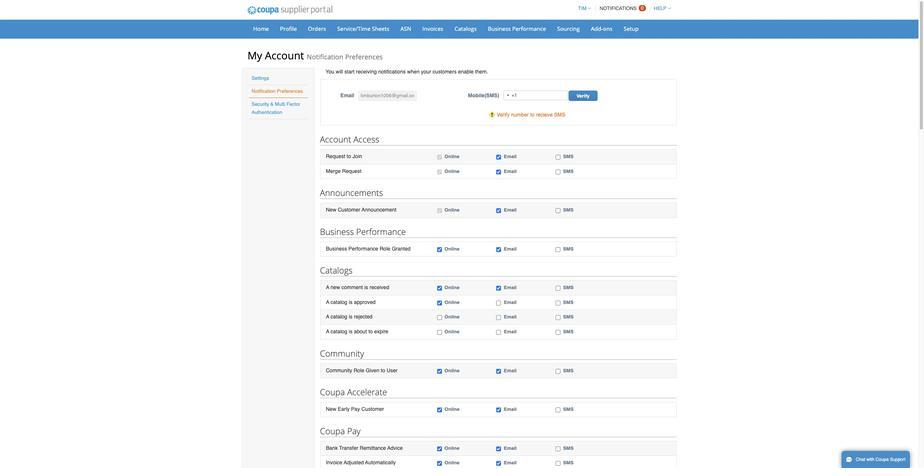 Task type: locate. For each thing, give the bounding box(es) containing it.
None text field
[[358, 91, 417, 101]]

new for new early pay customer
[[326, 406, 336, 412]]

1 horizontal spatial verify
[[577, 93, 590, 99]]

pay up transfer
[[347, 425, 361, 437]]

invoices
[[422, 25, 443, 32]]

online for a catalog is rejected
[[445, 314, 460, 320]]

business performance
[[488, 25, 546, 32], [320, 226, 406, 238]]

0 horizontal spatial verify
[[497, 112, 510, 118]]

0 vertical spatial performance
[[512, 25, 546, 32]]

coupa up early
[[320, 386, 345, 398]]

coupa
[[320, 386, 345, 398], [320, 425, 345, 437], [876, 457, 889, 462]]

account up request to join on the left of the page
[[320, 133, 351, 145]]

notification up you
[[307, 52, 343, 61]]

online for invoice adjusted automatically
[[445, 460, 460, 466]]

a left new
[[326, 285, 329, 291]]

3 catalog from the top
[[331, 329, 347, 335]]

coupa supplier portal image
[[242, 1, 338, 20]]

1 horizontal spatial notification
[[307, 52, 343, 61]]

2 a from the top
[[326, 299, 329, 305]]

new early pay customer
[[326, 406, 384, 412]]

1 vertical spatial business
[[320, 226, 354, 238]]

chat with coupa support button
[[842, 451, 910, 468]]

pay right early
[[351, 406, 360, 412]]

role left given
[[354, 368, 364, 373]]

0 vertical spatial notification
[[307, 52, 343, 61]]

settings link
[[252, 75, 269, 81]]

online
[[445, 154, 460, 159], [445, 168, 460, 174], [445, 207, 460, 213], [445, 246, 460, 252], [445, 285, 460, 291], [445, 300, 460, 305], [445, 314, 460, 320], [445, 329, 460, 335], [445, 368, 460, 373], [445, 407, 460, 412], [445, 446, 460, 451], [445, 460, 460, 466]]

4 online from the top
[[445, 246, 460, 252]]

email for new customer announcement
[[504, 207, 517, 213]]

advice
[[387, 445, 403, 451]]

notification preferences link
[[252, 88, 303, 94]]

catalog down 'a catalog is approved' on the left bottom
[[331, 314, 347, 320]]

home
[[253, 25, 269, 32]]

navigation
[[575, 1, 671, 16]]

1 catalog from the top
[[331, 299, 347, 305]]

0 vertical spatial catalog
[[331, 299, 347, 305]]

0 vertical spatial catalogs
[[455, 25, 477, 32]]

1 vertical spatial verify
[[497, 112, 510, 118]]

9 online from the top
[[445, 368, 460, 373]]

0 vertical spatial request
[[326, 153, 345, 159]]

email for a catalog is approved
[[504, 300, 517, 305]]

1 vertical spatial customer
[[361, 406, 384, 412]]

new down announcements on the top
[[326, 207, 336, 213]]

preferences up factor
[[277, 88, 303, 94]]

orders
[[308, 25, 326, 32]]

catalogs up new
[[320, 265, 353, 276]]

12 online from the top
[[445, 460, 460, 466]]

mobile(sms)
[[468, 92, 499, 98]]

0 vertical spatial community
[[320, 347, 364, 359]]

0 vertical spatial pay
[[351, 406, 360, 412]]

pay
[[351, 406, 360, 412], [347, 425, 361, 437]]

request up the merge
[[326, 153, 345, 159]]

performance
[[512, 25, 546, 32], [356, 226, 406, 238], [348, 246, 378, 252]]

7 online from the top
[[445, 314, 460, 320]]

to
[[530, 112, 535, 118], [347, 153, 351, 159], [368, 329, 373, 335], [381, 368, 385, 373]]

invoices link
[[418, 23, 448, 34]]

0 horizontal spatial customer
[[338, 207, 360, 213]]

0 vertical spatial verify
[[577, 93, 590, 99]]

0 vertical spatial business performance
[[488, 25, 546, 32]]

None checkbox
[[437, 155, 442, 160], [496, 155, 501, 160], [556, 155, 561, 160], [437, 170, 442, 174], [556, 170, 561, 174], [496, 208, 501, 213], [556, 208, 561, 213], [437, 247, 442, 252], [496, 247, 501, 252], [556, 286, 561, 291], [437, 301, 442, 306], [496, 301, 501, 306], [437, 315, 442, 320], [556, 330, 561, 335], [437, 408, 442, 413], [496, 408, 501, 413], [556, 447, 561, 452], [556, 461, 561, 466], [437, 155, 442, 160], [496, 155, 501, 160], [556, 155, 561, 160], [437, 170, 442, 174], [556, 170, 561, 174], [496, 208, 501, 213], [556, 208, 561, 213], [437, 247, 442, 252], [496, 247, 501, 252], [556, 286, 561, 291], [437, 301, 442, 306], [496, 301, 501, 306], [437, 315, 442, 320], [556, 330, 561, 335], [437, 408, 442, 413], [496, 408, 501, 413], [556, 447, 561, 452], [556, 461, 561, 466]]

0 vertical spatial new
[[326, 207, 336, 213]]

1 vertical spatial catalog
[[331, 314, 347, 320]]

a catalog is rejected
[[326, 314, 372, 320]]

1 vertical spatial new
[[326, 406, 336, 412]]

is left about
[[349, 329, 353, 335]]

is left approved
[[349, 299, 353, 305]]

announcement
[[362, 207, 396, 213]]

coupa pay
[[320, 425, 361, 437]]

bank
[[326, 445, 338, 451]]

None checkbox
[[496, 170, 501, 174], [437, 208, 442, 213], [556, 247, 561, 252], [437, 286, 442, 291], [496, 286, 501, 291], [556, 301, 561, 306], [496, 315, 501, 320], [556, 315, 561, 320], [437, 330, 442, 335], [496, 330, 501, 335], [437, 369, 442, 374], [496, 369, 501, 374], [556, 369, 561, 374], [556, 408, 561, 413], [437, 447, 442, 452], [496, 447, 501, 452], [437, 461, 442, 466], [496, 461, 501, 466], [496, 170, 501, 174], [437, 208, 442, 213], [556, 247, 561, 252], [437, 286, 442, 291], [496, 286, 501, 291], [556, 301, 561, 306], [496, 315, 501, 320], [556, 315, 561, 320], [437, 330, 442, 335], [496, 330, 501, 335], [437, 369, 442, 374], [496, 369, 501, 374], [556, 369, 561, 374], [556, 408, 561, 413], [437, 447, 442, 452], [496, 447, 501, 452], [437, 461, 442, 466], [496, 461, 501, 466]]

email
[[340, 92, 354, 98], [504, 154, 517, 159], [504, 168, 517, 174], [504, 207, 517, 213], [504, 246, 517, 252], [504, 285, 517, 291], [504, 300, 517, 305], [504, 314, 517, 320], [504, 329, 517, 335], [504, 368, 517, 373], [504, 407, 517, 412], [504, 446, 517, 451], [504, 460, 517, 466]]

request
[[326, 153, 345, 159], [342, 168, 361, 174]]

0 horizontal spatial role
[[354, 368, 364, 373]]

new left early
[[326, 406, 336, 412]]

6 online from the top
[[445, 300, 460, 305]]

coupa right with
[[876, 457, 889, 462]]

1 a from the top
[[326, 285, 329, 291]]

catalog for a catalog is about to expire
[[331, 329, 347, 335]]

3 online from the top
[[445, 207, 460, 213]]

business performance role granted
[[326, 246, 411, 252]]

email for new early pay customer
[[504, 407, 517, 412]]

a catalog is approved
[[326, 299, 376, 305]]

notification preferences
[[252, 88, 303, 94]]

notifications
[[600, 6, 637, 11]]

sheets
[[372, 25, 389, 32]]

a up a catalog is rejected
[[326, 299, 329, 305]]

1 new from the top
[[326, 207, 336, 213]]

recieve
[[536, 112, 553, 118]]

your
[[421, 69, 431, 75]]

remittance
[[360, 445, 386, 451]]

sms
[[554, 112, 565, 118], [563, 154, 574, 159], [563, 168, 574, 174], [563, 207, 574, 213], [563, 246, 574, 252], [563, 285, 574, 291], [563, 300, 574, 305], [563, 314, 574, 320], [563, 329, 574, 335], [563, 368, 574, 373], [563, 407, 574, 412], [563, 446, 574, 451], [563, 460, 574, 466]]

0 horizontal spatial catalogs
[[320, 265, 353, 276]]

community up community role given to user
[[320, 347, 364, 359]]

verify
[[577, 93, 590, 99], [497, 112, 510, 118]]

email for bank transfer remittance advice
[[504, 446, 517, 451]]

0 vertical spatial coupa
[[320, 386, 345, 398]]

add-ons link
[[586, 23, 617, 34]]

to left user
[[381, 368, 385, 373]]

0 vertical spatial business
[[488, 25, 511, 32]]

0 horizontal spatial notification
[[252, 88, 276, 94]]

online for new early pay customer
[[445, 407, 460, 412]]

invoice adjusted automatically
[[326, 460, 396, 466]]

1 vertical spatial coupa
[[320, 425, 345, 437]]

home link
[[248, 23, 274, 34]]

sms for community role given to user
[[563, 368, 574, 373]]

sms for new early pay customer
[[563, 407, 574, 412]]

2 vertical spatial coupa
[[876, 457, 889, 462]]

sms for new customer announcement
[[563, 207, 574, 213]]

email for merge request
[[504, 168, 517, 174]]

is
[[364, 285, 368, 291], [349, 299, 353, 305], [349, 314, 353, 320], [349, 329, 353, 335]]

tim link
[[575, 6, 591, 11]]

1 horizontal spatial preferences
[[345, 52, 383, 61]]

setup link
[[619, 23, 644, 34]]

2 catalog from the top
[[331, 314, 347, 320]]

1 vertical spatial business performance
[[320, 226, 406, 238]]

1 vertical spatial community
[[326, 368, 352, 373]]

to right about
[[368, 329, 373, 335]]

catalog down new
[[331, 299, 347, 305]]

preferences inside "my account notification preferences"
[[345, 52, 383, 61]]

is for approved
[[349, 299, 353, 305]]

business inside business performance link
[[488, 25, 511, 32]]

a down a catalog is rejected
[[326, 329, 329, 335]]

given
[[366, 368, 379, 373]]

1 online from the top
[[445, 154, 460, 159]]

1 vertical spatial preferences
[[277, 88, 303, 94]]

verify inside button
[[577, 93, 590, 99]]

service/time sheets link
[[332, 23, 394, 34]]

4 a from the top
[[326, 329, 329, 335]]

business
[[488, 25, 511, 32], [320, 226, 354, 238], [326, 246, 347, 252]]

11 online from the top
[[445, 446, 460, 451]]

request down join
[[342, 168, 361, 174]]

1 horizontal spatial role
[[380, 246, 390, 252]]

5 online from the top
[[445, 285, 460, 291]]

0 vertical spatial preferences
[[345, 52, 383, 61]]

online for new customer announcement
[[445, 207, 460, 213]]

catalog
[[331, 299, 347, 305], [331, 314, 347, 320], [331, 329, 347, 335]]

my
[[248, 48, 262, 62]]

coupa up bank
[[320, 425, 345, 437]]

catalog down a catalog is rejected
[[331, 329, 347, 335]]

my account notification preferences
[[248, 48, 383, 62]]

preferences up receiving at the left of page
[[345, 52, 383, 61]]

enable
[[458, 69, 474, 75]]

sms for bank transfer remittance advice
[[563, 446, 574, 451]]

1 vertical spatial role
[[354, 368, 364, 373]]

customer down accelerate
[[361, 406, 384, 412]]

new for new customer announcement
[[326, 207, 336, 213]]

accelerate
[[347, 386, 387, 398]]

is left rejected
[[349, 314, 353, 320]]

a for a catalog is rejected
[[326, 314, 329, 320]]

community up coupa accelerate
[[326, 368, 352, 373]]

tim
[[578, 6, 587, 11]]

account down 'profile'
[[265, 48, 304, 62]]

1 vertical spatial pay
[[347, 425, 361, 437]]

account
[[265, 48, 304, 62], [320, 133, 351, 145]]

role left granted
[[380, 246, 390, 252]]

0 vertical spatial account
[[265, 48, 304, 62]]

2 new from the top
[[326, 406, 336, 412]]

3 a from the top
[[326, 314, 329, 320]]

new
[[326, 207, 336, 213], [326, 406, 336, 412]]

0 vertical spatial role
[[380, 246, 390, 252]]

online for a catalog is approved
[[445, 300, 460, 305]]

1 vertical spatial catalogs
[[320, 265, 353, 276]]

0 horizontal spatial business performance
[[320, 226, 406, 238]]

sms for a catalog is about to expire
[[563, 329, 574, 335]]

10 online from the top
[[445, 407, 460, 412]]

2 online from the top
[[445, 168, 460, 174]]

account access
[[320, 133, 379, 145]]

business performance link
[[483, 23, 551, 34]]

1 vertical spatial performance
[[356, 226, 406, 238]]

online for community role given to user
[[445, 368, 460, 373]]

0 horizontal spatial preferences
[[277, 88, 303, 94]]

a for a catalog is about to expire
[[326, 329, 329, 335]]

2 vertical spatial performance
[[348, 246, 378, 252]]

customer down announcements on the top
[[338, 207, 360, 213]]

community
[[320, 347, 364, 359], [326, 368, 352, 373]]

community for community
[[320, 347, 364, 359]]

sourcing link
[[552, 23, 585, 34]]

8 online from the top
[[445, 329, 460, 335]]

a down 'a catalog is approved' on the left bottom
[[326, 314, 329, 320]]

1 vertical spatial request
[[342, 168, 361, 174]]

coupa inside button
[[876, 457, 889, 462]]

catalogs right the invoices
[[455, 25, 477, 32]]

notification down settings
[[252, 88, 276, 94]]

approved
[[354, 299, 376, 305]]

2 vertical spatial catalog
[[331, 329, 347, 335]]

granted
[[392, 246, 411, 252]]

a
[[326, 285, 329, 291], [326, 299, 329, 305], [326, 314, 329, 320], [326, 329, 329, 335]]

online for request to join
[[445, 154, 460, 159]]

catalog for a catalog is rejected
[[331, 314, 347, 320]]

1 vertical spatial account
[[320, 133, 351, 145]]

to left recieve
[[530, 112, 535, 118]]



Task type: describe. For each thing, give the bounding box(es) containing it.
a new comment is received
[[326, 285, 389, 291]]

verify for verify number to recieve sms
[[497, 112, 510, 118]]

1 horizontal spatial account
[[320, 133, 351, 145]]

add-ons
[[591, 25, 613, 32]]

join
[[353, 153, 362, 159]]

sms for a new comment is received
[[563, 285, 574, 291]]

&
[[270, 101, 274, 107]]

telephone country code image
[[507, 95, 509, 96]]

online for merge request
[[445, 168, 460, 174]]

you
[[326, 69, 334, 75]]

announcements
[[320, 187, 383, 199]]

early
[[338, 406, 350, 412]]

start
[[344, 69, 355, 75]]

Telephone country code field
[[504, 91, 512, 100]]

service/time sheets
[[337, 25, 389, 32]]

orders link
[[303, 23, 331, 34]]

verify for verify
[[577, 93, 590, 99]]

security & multi factor authentication link
[[252, 101, 300, 115]]

1 vertical spatial notification
[[252, 88, 276, 94]]

email for a catalog is rejected
[[504, 314, 517, 320]]

email for a catalog is about to expire
[[504, 329, 517, 335]]

support
[[890, 457, 906, 462]]

to left join
[[347, 153, 351, 159]]

email for business performance role granted
[[504, 246, 517, 252]]

1 horizontal spatial catalogs
[[455, 25, 477, 32]]

number
[[511, 112, 529, 118]]

community role given to user
[[326, 368, 398, 373]]

catalogs link
[[450, 23, 482, 34]]

email for request to join
[[504, 154, 517, 159]]

verify number to recieve sms
[[497, 112, 565, 118]]

sms for a catalog is rejected
[[563, 314, 574, 320]]

help link
[[651, 6, 671, 11]]

is for rejected
[[349, 314, 353, 320]]

with
[[867, 457, 874, 462]]

request to join
[[326, 153, 362, 159]]

merge
[[326, 168, 341, 174]]

transfer
[[339, 445, 358, 451]]

chat
[[856, 457, 865, 462]]

help
[[654, 6, 667, 11]]

profile
[[280, 25, 297, 32]]

when
[[407, 69, 420, 75]]

sms for business performance role granted
[[563, 246, 574, 252]]

factor
[[287, 101, 300, 107]]

service/time
[[337, 25, 371, 32]]

received
[[370, 285, 389, 291]]

security & multi factor authentication
[[252, 101, 300, 115]]

will
[[336, 69, 343, 75]]

multi
[[275, 101, 285, 107]]

online for a new comment is received
[[445, 285, 460, 291]]

1 horizontal spatial business performance
[[488, 25, 546, 32]]

chat with coupa support
[[856, 457, 906, 462]]

sms for merge request
[[563, 168, 574, 174]]

rejected
[[354, 314, 372, 320]]

adjusted
[[344, 460, 364, 466]]

catalog for a catalog is approved
[[331, 299, 347, 305]]

0
[[641, 5, 644, 11]]

a catalog is about to expire
[[326, 329, 388, 335]]

2 vertical spatial business
[[326, 246, 347, 252]]

invoice
[[326, 460, 342, 466]]

is left received
[[364, 285, 368, 291]]

them.
[[475, 69, 488, 75]]

new customer announcement
[[326, 207, 396, 213]]

email for a new comment is received
[[504, 285, 517, 291]]

sms for invoice adjusted automatically
[[563, 460, 574, 466]]

sms for request to join
[[563, 154, 574, 159]]

add-
[[591, 25, 603, 32]]

authentication
[[252, 110, 282, 115]]

a for a new comment is received
[[326, 285, 329, 291]]

bank transfer remittance advice
[[326, 445, 403, 451]]

setup
[[624, 25, 639, 32]]

security
[[252, 101, 269, 107]]

notifications 0
[[600, 5, 644, 11]]

ons
[[603, 25, 613, 32]]

expire
[[374, 329, 388, 335]]

verify button
[[569, 91, 597, 101]]

access
[[353, 133, 379, 145]]

automatically
[[365, 460, 396, 466]]

email for community role given to user
[[504, 368, 517, 373]]

asn link
[[396, 23, 416, 34]]

0 vertical spatial customer
[[338, 207, 360, 213]]

customers
[[433, 69, 457, 75]]

+1 201-555-0123 text field
[[504, 91, 568, 100]]

coupa for coupa accelerate
[[320, 386, 345, 398]]

email for invoice adjusted automatically
[[504, 460, 517, 466]]

profile link
[[275, 23, 302, 34]]

you will start receiving notifications when your customers enable them.
[[326, 69, 488, 75]]

0 horizontal spatial account
[[265, 48, 304, 62]]

receiving
[[356, 69, 377, 75]]

sourcing
[[557, 25, 580, 32]]

merge request
[[326, 168, 361, 174]]

notification inside "my account notification preferences"
[[307, 52, 343, 61]]

online for bank transfer remittance advice
[[445, 446, 460, 451]]

a for a catalog is approved
[[326, 299, 329, 305]]

navigation containing notifications 0
[[575, 1, 671, 16]]

user
[[387, 368, 398, 373]]

notifications
[[378, 69, 406, 75]]

online for business performance role granted
[[445, 246, 460, 252]]

coupa for coupa pay
[[320, 425, 345, 437]]

is for about
[[349, 329, 353, 335]]

1 horizontal spatial customer
[[361, 406, 384, 412]]

sms for a catalog is approved
[[563, 300, 574, 305]]

coupa accelerate
[[320, 386, 387, 398]]

comment
[[342, 285, 363, 291]]

community for community role given to user
[[326, 368, 352, 373]]

new
[[331, 285, 340, 291]]

online for a catalog is about to expire
[[445, 329, 460, 335]]

settings
[[252, 75, 269, 81]]



Task type: vqa. For each thing, say whether or not it's contained in the screenshot.
A catalog is rejected
yes



